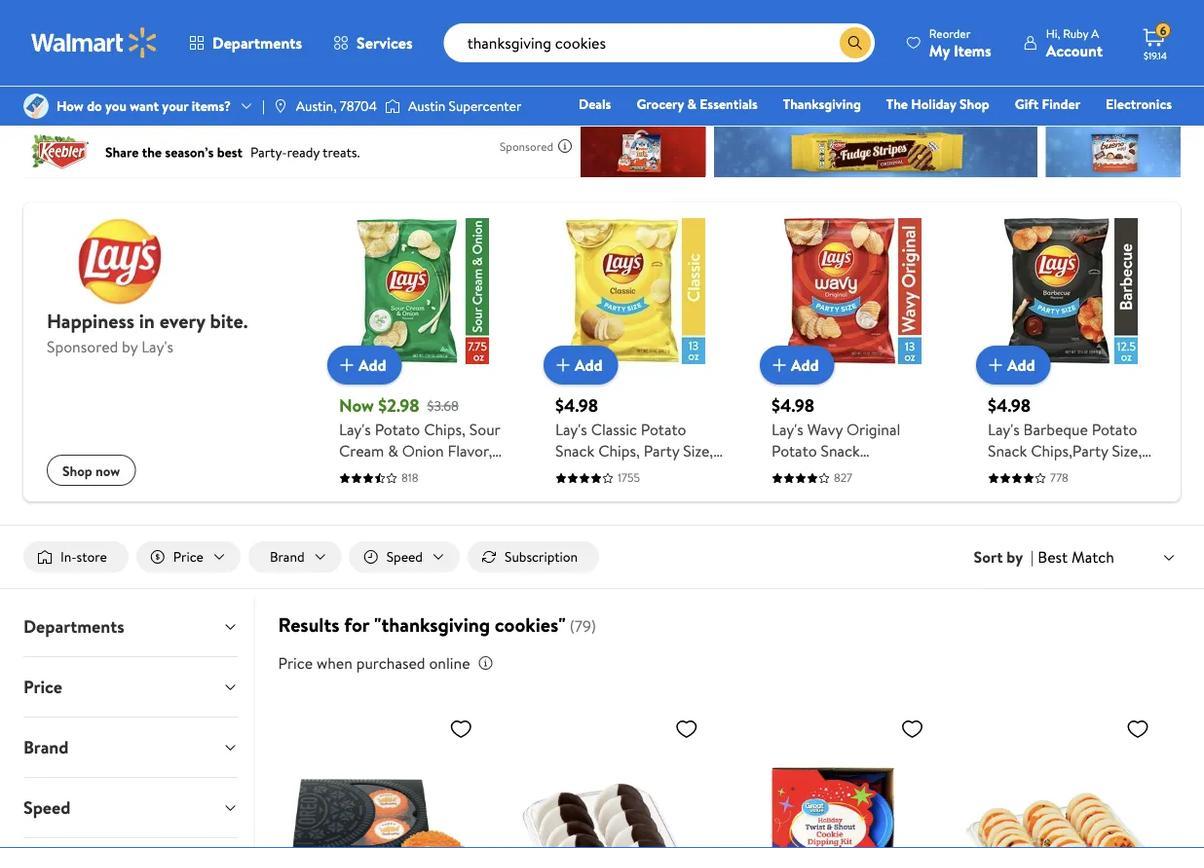 Task type: vqa. For each thing, say whether or not it's contained in the screenshot.
'TERRANCE'
no



Task type: describe. For each thing, give the bounding box(es) containing it.
grocery & essentials link
[[628, 94, 767, 114]]

online
[[429, 653, 470, 674]]

items
[[954, 39, 992, 61]]

home
[[816, 122, 852, 141]]

results
[[278, 612, 340, 639]]

toy shop link
[[729, 121, 800, 142]]

$19.14
[[1144, 49, 1167, 62]]

best
[[1038, 546, 1068, 568]]

grocery & essentials
[[637, 95, 758, 114]]

add to cart image for $4.98 lay's barbeque potato snack chips,party size, 12.5 oz.bag
[[984, 354, 1008, 377]]

registry link
[[939, 121, 1006, 142]]

add to favorites list, great value chocolate holiday twist & shout dipping kit cookies, 35.85 oz, 38 count image
[[901, 717, 924, 742]]

supercenter
[[449, 96, 522, 115]]

services button
[[318, 19, 428, 66]]

778
[[1050, 470, 1069, 486]]

your
[[162, 96, 188, 115]]

size, inside $4.98 lay's classic potato snack chips, party size, 13 oz bag
[[683, 440, 713, 462]]

chips, for $2.98
[[424, 419, 466, 440]]

lay's inside now $2.98 $3.68 lay's potato chips, sour cream & onion flavor, 7.75 oz bag
[[339, 419, 371, 440]]

price inside tab
[[23, 675, 62, 700]]

lay's image
[[47, 218, 193, 306]]

when
[[317, 653, 353, 674]]

potato for $4.98 lay's barbeque potato snack chips,party size, 12.5 oz.bag
[[1092, 419, 1138, 440]]

deals
[[579, 95, 611, 114]]

2 add to cart image from the left
[[768, 354, 791, 377]]

add to favorites list, freshness guaranteed frosted sugar cookies, 28.3 oz, 21 count image
[[1126, 717, 1150, 742]]

add button for $4.98 lay's classic potato snack chips, party size, 13 oz bag
[[544, 346, 618, 385]]

1755
[[618, 470, 640, 486]]

departments inside popup button
[[212, 32, 302, 54]]

do
[[87, 96, 102, 115]]

registry
[[948, 122, 998, 141]]

1 vertical spatial price
[[278, 653, 313, 674]]

fashion link
[[868, 121, 931, 142]]

items?
[[192, 96, 231, 115]]

oz.bag
[[1017, 462, 1060, 483]]

essentials
[[700, 95, 758, 114]]

13
[[555, 462, 569, 483]]

12.5
[[988, 462, 1013, 483]]

thanksgiving
[[783, 95, 861, 114]]

1 horizontal spatial &
[[687, 95, 697, 114]]

6
[[1160, 22, 1167, 39]]

hi, ruby a account
[[1046, 25, 1103, 61]]

818
[[402, 470, 418, 486]]

$4.98 for $4.98
[[772, 394, 815, 418]]

Walmart Site-Wide search field
[[444, 23, 875, 62]]

brand tab
[[8, 718, 254, 778]]

flavor,
[[448, 440, 492, 462]]

ad disclaimer and feedback for skylinedisplayad image
[[557, 138, 573, 154]]

electronics
[[1106, 95, 1172, 114]]

walmart freshness guaranteed black & white cookies image
[[508, 709, 706, 849]]

hi,
[[1046, 25, 1060, 41]]

$4.98 lay's classic potato snack chips, party size, 13 oz bag
[[555, 394, 713, 483]]

shop now
[[62, 461, 120, 480]]

happiness
[[47, 307, 134, 334]]

price when purchased online
[[278, 653, 470, 674]]

one debit link
[[1014, 121, 1097, 142]]

account
[[1046, 39, 1103, 61]]

oz inside now $2.98 $3.68 lay's potato chips, sour cream & onion flavor, 7.75 oz bag
[[368, 462, 383, 483]]

$4.98 for $4.98 lay's classic potato snack chips, party size, 13 oz bag
[[555, 394, 598, 418]]

in
[[139, 307, 155, 334]]

sort
[[974, 547, 1003, 568]]

oz inside $4.98 lay's classic potato snack chips, party size, 13 oz bag
[[573, 462, 588, 483]]

lay's inside $4.98 lay's classic potato snack chips, party size, 13 oz bag
[[555, 419, 587, 440]]

a
[[1091, 25, 1099, 41]]

fashion
[[877, 122, 922, 141]]

austin supercenter
[[408, 96, 522, 115]]

$4.98 for $4.98 lay's barbeque potato snack chips,party size, 12.5 oz.bag
[[988, 394, 1031, 418]]

chips, for lay's
[[598, 440, 640, 462]]

my
[[929, 39, 950, 61]]

happiness in every bite. sponsored by lay's
[[47, 307, 248, 358]]

speed tab
[[8, 779, 254, 838]]

debit
[[1055, 122, 1089, 141]]

sort and filter section element
[[0, 526, 1204, 589]]

"thanksgiving
[[374, 612, 490, 639]]

party
[[644, 440, 680, 462]]

classic
[[591, 419, 637, 440]]

great value chocolate holiday twist & shout dipping kit cookies, 35.85 oz, 38 count image
[[734, 709, 932, 849]]

add for $4.98 lay's barbeque potato snack chips,party size, 12.5 oz.bag
[[1008, 354, 1035, 376]]

now
[[339, 394, 374, 418]]

price tab
[[8, 658, 254, 717]]

services
[[357, 32, 413, 54]]

size, inside $4.98 lay's barbeque potato snack chips,party size, 12.5 oz.bag
[[1112, 440, 1142, 462]]

electronics link
[[1097, 94, 1181, 114]]

search icon image
[[848, 35, 863, 51]]

departments inside dropdown button
[[23, 615, 124, 639]]

oreoid thanksgiving cookies gift box, chocolate sandwich cookies with white chocolate and sprinkles, 4 cookies box image
[[282, 709, 481, 849]]

bag inside $4.98 lay's classic potato snack chips, party size, 13 oz bag
[[591, 462, 617, 483]]

cookies"
[[495, 612, 566, 639]]

0 horizontal spatial |
[[262, 96, 265, 115]]

$4.98 lay's barbeque potato snack chips,party size, 12.5 oz.bag
[[988, 394, 1142, 483]]

3 add from the left
[[791, 354, 819, 376]]

(79)
[[570, 616, 596, 637]]

in-store
[[60, 548, 107, 567]]

subscription button
[[468, 542, 599, 573]]

 image for how do you want your items?
[[23, 94, 49, 119]]

add to cart image for $4.98 lay's classic potato snack chips, party size, 13 oz bag
[[552, 354, 575, 377]]



Task type: locate. For each thing, give the bounding box(es) containing it.
departments down the in-store button
[[23, 615, 124, 639]]

2 add button from the left
[[544, 346, 618, 385]]

gift
[[1015, 95, 1039, 114]]

austin,
[[296, 96, 337, 115]]

want
[[130, 96, 159, 115]]

1 horizontal spatial chips,
[[598, 440, 640, 462]]

shop for holiday
[[960, 95, 990, 114]]

shop for toy
[[761, 122, 791, 141]]

potato inside $4.98 lay's barbeque potato snack chips,party size, 12.5 oz.bag
[[1092, 419, 1138, 440]]

now $2.98 $3.68 lay's potato chips, sour cream & onion flavor, 7.75 oz bag
[[339, 394, 500, 483]]

0 horizontal spatial price
[[23, 675, 62, 700]]

0 vertical spatial brand
[[270, 548, 305, 567]]

0 horizontal spatial size,
[[683, 440, 713, 462]]

& left onion
[[388, 440, 398, 462]]

legal information image
[[478, 656, 494, 671]]

departments tab
[[8, 597, 254, 657]]

price inside sort and filter section element
[[173, 548, 204, 567]]

1 vertical spatial speed
[[23, 796, 71, 821]]

chips, down $3.68
[[424, 419, 466, 440]]

2 add from the left
[[575, 354, 603, 376]]

sponsored
[[500, 138, 553, 154], [47, 336, 118, 358]]

 image
[[273, 98, 288, 114]]

brand button up results
[[248, 542, 342, 573]]

1 potato from the left
[[375, 419, 420, 440]]

price button up departments tab
[[136, 542, 241, 573]]

subscription
[[505, 548, 578, 567]]

by inside sort and filter section element
[[1007, 547, 1023, 568]]

0 vertical spatial speed
[[386, 548, 423, 567]]

shop up 'registry' link
[[960, 95, 990, 114]]

speed
[[386, 548, 423, 567], [23, 796, 71, 821]]

1 horizontal spatial |
[[1031, 547, 1034, 568]]

1 vertical spatial speed button
[[8, 779, 254, 838]]

reorder
[[929, 25, 971, 41]]

0 horizontal spatial snack
[[555, 440, 595, 462]]

lay's inside $4.98 lay's barbeque potato snack chips,party size, 12.5 oz.bag
[[988, 419, 1020, 440]]

best match button
[[1034, 545, 1181, 570]]

reorder my items
[[929, 25, 992, 61]]

every
[[159, 307, 205, 334]]

1 $4.98 from the left
[[555, 394, 598, 418]]

grocery
[[637, 95, 684, 114]]

shop now link
[[47, 455, 136, 486]]

827
[[834, 470, 853, 486]]

size, right 'party'
[[683, 440, 713, 462]]

1 oz from the left
[[368, 462, 383, 483]]

1 vertical spatial brand
[[23, 736, 69, 760]]

potato down $2.98
[[375, 419, 420, 440]]

onion
[[402, 440, 444, 462]]

potato for $4.98 lay's classic potato snack chips, party size, 13 oz bag
[[641, 419, 686, 440]]

match
[[1072, 546, 1115, 568]]

0 horizontal spatial speed button
[[8, 779, 254, 838]]

bite.
[[210, 307, 248, 334]]

price button down departments tab
[[8, 658, 254, 717]]

shop left now
[[62, 461, 92, 480]]

1 horizontal spatial departments
[[212, 32, 302, 54]]

1 horizontal spatial brand
[[270, 548, 305, 567]]

2 horizontal spatial price
[[278, 653, 313, 674]]

lay's inside happiness in every bite. sponsored by lay's
[[141, 336, 173, 358]]

1 horizontal spatial oz
[[573, 462, 588, 483]]

2 bag from the left
[[591, 462, 617, 483]]

1 horizontal spatial  image
[[385, 96, 400, 116]]

shop right toy
[[761, 122, 791, 141]]

0 horizontal spatial by
[[122, 336, 138, 358]]

3 $4.98 from the left
[[988, 394, 1031, 418]]

1 vertical spatial shop
[[761, 122, 791, 141]]

add to favorites list, walmart freshness guaranteed black & white cookies image
[[675, 717, 698, 742]]

shop
[[960, 95, 990, 114], [761, 122, 791, 141], [62, 461, 92, 480]]

by right sort at the bottom
[[1007, 547, 1023, 568]]

0 horizontal spatial chips,
[[424, 419, 466, 440]]

| right items?
[[262, 96, 265, 115]]

how
[[57, 96, 84, 115]]

add to cart image
[[552, 354, 575, 377], [768, 354, 791, 377], [984, 354, 1008, 377]]

2 vertical spatial price
[[23, 675, 62, 700]]

bag right cream
[[387, 462, 413, 483]]

3 add button from the left
[[760, 346, 835, 385]]

2 vertical spatial shop
[[62, 461, 92, 480]]

price button
[[136, 542, 241, 573], [8, 658, 254, 717]]

oz right 7.75
[[368, 462, 383, 483]]

size,
[[683, 440, 713, 462], [1112, 440, 1142, 462]]

2 horizontal spatial $4.98
[[988, 394, 1031, 418]]

brand button up speed tab on the left bottom
[[8, 718, 254, 778]]

2 size, from the left
[[1112, 440, 1142, 462]]

departments
[[212, 32, 302, 54], [23, 615, 124, 639]]

walmart image
[[31, 27, 158, 58]]

in-store button
[[23, 542, 128, 573]]

ruby
[[1063, 25, 1089, 41]]

you
[[105, 96, 127, 115]]

2 horizontal spatial add to cart image
[[984, 354, 1008, 377]]

brand
[[270, 548, 305, 567], [23, 736, 69, 760]]

1 add from the left
[[359, 354, 386, 376]]

1 horizontal spatial shop
[[761, 122, 791, 141]]

departments button
[[173, 19, 318, 66]]

1 add button from the left
[[327, 346, 402, 385]]

potato right 'barbeque'
[[1092, 419, 1138, 440]]

0 horizontal spatial sponsored
[[47, 336, 118, 358]]

2 potato from the left
[[641, 419, 686, 440]]

78704
[[340, 96, 377, 115]]

snack for $4.98 lay's classic potato snack chips, party size, 13 oz bag
[[555, 440, 595, 462]]

0 vertical spatial departments
[[212, 32, 302, 54]]

potato right classic
[[641, 419, 686, 440]]

0 vertical spatial by
[[122, 336, 138, 358]]

0 horizontal spatial speed
[[23, 796, 71, 821]]

$4.98 inside $4.98 lay's classic potato snack chips, party size, 13 oz bag
[[555, 394, 598, 418]]

add
[[359, 354, 386, 376], [575, 354, 603, 376], [791, 354, 819, 376], [1008, 354, 1035, 376]]

walmart+
[[1114, 122, 1172, 141]]

1 vertical spatial &
[[388, 440, 398, 462]]

0 vertical spatial |
[[262, 96, 265, 115]]

finder
[[1042, 95, 1081, 114]]

the holiday shop link
[[878, 94, 998, 114]]

home link
[[807, 121, 861, 142]]

1 vertical spatial sponsored
[[47, 336, 118, 358]]

0 horizontal spatial departments
[[23, 615, 124, 639]]

2 oz from the left
[[573, 462, 588, 483]]

gift finder
[[1015, 95, 1081, 114]]

chips, inside now $2.98 $3.68 lay's potato chips, sour cream & onion flavor, 7.75 oz bag
[[424, 419, 466, 440]]

the holiday shop
[[887, 95, 990, 114]]

1 horizontal spatial speed
[[386, 548, 423, 567]]

lay's down the now
[[339, 419, 371, 440]]

speed inside tab
[[23, 796, 71, 821]]

electronics toy shop
[[738, 95, 1172, 141]]

speed button up "thanksgiving
[[349, 542, 460, 573]]

0 vertical spatial sponsored
[[500, 138, 553, 154]]

1 horizontal spatial potato
[[641, 419, 686, 440]]

now
[[96, 461, 120, 480]]

freshness guaranteed frosted sugar cookies, 28.3 oz, 21 count image
[[959, 709, 1158, 849]]

toy
[[738, 122, 758, 141]]

add to cart image
[[335, 354, 359, 377]]

shop inside electronics toy shop
[[761, 122, 791, 141]]

1 vertical spatial departments
[[23, 615, 124, 639]]

barbeque
[[1024, 419, 1088, 440]]

sponsored inside happiness in every bite. sponsored by lay's
[[47, 336, 118, 358]]

add button for now $2.98 $3.68 lay's potato chips, sour cream & onion flavor, 7.75 oz bag
[[327, 346, 402, 385]]

tab
[[8, 839, 254, 849]]

thanksgiving link
[[774, 94, 870, 114]]

0 horizontal spatial shop
[[62, 461, 92, 480]]

1 vertical spatial brand button
[[8, 718, 254, 778]]

1 vertical spatial price button
[[8, 658, 254, 717]]

$4.98 inside $4.98 lay's barbeque potato snack chips,party size, 12.5 oz.bag
[[988, 394, 1031, 418]]

snack inside $4.98 lay's classic potato snack chips, party size, 13 oz bag
[[555, 440, 595, 462]]

0 horizontal spatial bag
[[387, 462, 413, 483]]

1 horizontal spatial size,
[[1112, 440, 1142, 462]]

0 horizontal spatial  image
[[23, 94, 49, 119]]

bag inside now $2.98 $3.68 lay's potato chips, sour cream & onion flavor, 7.75 oz bag
[[387, 462, 413, 483]]

0 vertical spatial price
[[173, 548, 204, 567]]

departments up items?
[[212, 32, 302, 54]]

bag
[[387, 462, 413, 483], [591, 462, 617, 483]]

0 horizontal spatial add to cart image
[[552, 354, 575, 377]]

1 vertical spatial |
[[1031, 547, 1034, 568]]

oz
[[368, 462, 383, 483], [573, 462, 588, 483]]

0 vertical spatial speed button
[[349, 542, 460, 573]]

0 vertical spatial &
[[687, 95, 697, 114]]

by
[[122, 336, 138, 358], [1007, 547, 1023, 568]]

speed button
[[349, 542, 460, 573], [8, 779, 254, 838]]

1 horizontal spatial snack
[[988, 440, 1027, 462]]

| left best
[[1031, 547, 1034, 568]]

snack for $4.98 lay's barbeque potato snack chips,party size, 12.5 oz.bag
[[988, 440, 1027, 462]]

3 potato from the left
[[1092, 419, 1138, 440]]

one debit
[[1023, 122, 1089, 141]]

add button for $4.98 lay's barbeque potato snack chips,party size, 12.5 oz.bag
[[976, 346, 1051, 385]]

lay's down in
[[141, 336, 173, 358]]

chips, inside $4.98 lay's classic potato snack chips, party size, 13 oz bag
[[598, 440, 640, 462]]

Search search field
[[444, 23, 875, 62]]

 image for austin supercenter
[[385, 96, 400, 116]]

1 horizontal spatial sponsored
[[500, 138, 553, 154]]

| inside sort and filter section element
[[1031, 547, 1034, 568]]

brand button
[[248, 542, 342, 573], [8, 718, 254, 778]]

add for now $2.98 $3.68 lay's potato chips, sour cream & onion flavor, 7.75 oz bag
[[359, 354, 386, 376]]

deals link
[[570, 94, 620, 114]]

 image right 78704
[[385, 96, 400, 116]]

4 add button from the left
[[976, 346, 1051, 385]]

1 horizontal spatial speed button
[[349, 542, 460, 573]]

speed inside sort and filter section element
[[386, 548, 423, 567]]

2 horizontal spatial potato
[[1092, 419, 1138, 440]]

best match
[[1038, 546, 1115, 568]]

potato inside $4.98 lay's classic potato snack chips, party size, 13 oz bag
[[641, 419, 686, 440]]

purchased
[[356, 653, 425, 674]]

chips,
[[424, 419, 466, 440], [598, 440, 640, 462]]

2 snack from the left
[[988, 440, 1027, 462]]

departments button
[[8, 597, 254, 657]]

sponsored down happiness
[[47, 336, 118, 358]]

1 snack from the left
[[555, 440, 595, 462]]

how do you want your items?
[[57, 96, 231, 115]]

0 horizontal spatial potato
[[375, 419, 420, 440]]

1 horizontal spatial $4.98
[[772, 394, 815, 418]]

0 horizontal spatial oz
[[368, 462, 383, 483]]

1 add to cart image from the left
[[552, 354, 575, 377]]

1 bag from the left
[[387, 462, 413, 483]]

chips, up the 1755 at the right
[[598, 440, 640, 462]]

0 horizontal spatial brand
[[23, 736, 69, 760]]

chips,party
[[1031, 440, 1108, 462]]

0 vertical spatial brand button
[[248, 542, 342, 573]]

by inside happiness in every bite. sponsored by lay's
[[122, 336, 138, 358]]

holiday
[[911, 95, 956, 114]]

add to favorites list, oreoid thanksgiving cookies gift box, chocolate sandwich cookies with white chocolate and sprinkles, 4 cookies box image
[[449, 717, 473, 742]]

oz right the 13
[[573, 462, 588, 483]]

3 add to cart image from the left
[[984, 354, 1008, 377]]

gift finder link
[[1006, 94, 1089, 114]]

2 horizontal spatial shop
[[960, 95, 990, 114]]

4 add from the left
[[1008, 354, 1035, 376]]

size, right chips,party
[[1112, 440, 1142, 462]]

by down happiness
[[122, 336, 138, 358]]

0 vertical spatial shop
[[960, 95, 990, 114]]

&
[[687, 95, 697, 114], [388, 440, 398, 462]]

sour
[[469, 419, 500, 440]]

1 size, from the left
[[683, 440, 713, 462]]

brand inside sort and filter section element
[[270, 548, 305, 567]]

austin
[[408, 96, 446, 115]]

the
[[887, 95, 908, 114]]

in-
[[60, 548, 76, 567]]

bag left the 1755 at the right
[[591, 462, 617, 483]]

& inside now $2.98 $3.68 lay's potato chips, sour cream & onion flavor, 7.75 oz bag
[[388, 440, 398, 462]]

speed button down brand tab
[[8, 779, 254, 838]]

$2.98
[[378, 394, 420, 418]]

austin, 78704
[[296, 96, 377, 115]]

 image
[[23, 94, 49, 119], [385, 96, 400, 116]]

1 horizontal spatial price
[[173, 548, 204, 567]]

1 horizontal spatial bag
[[591, 462, 617, 483]]

for
[[344, 612, 369, 639]]

snack inside $4.98 lay's barbeque potato snack chips,party size, 12.5 oz.bag
[[988, 440, 1027, 462]]

1 horizontal spatial add to cart image
[[768, 354, 791, 377]]

lay's up 12.5
[[988, 419, 1020, 440]]

1 horizontal spatial by
[[1007, 547, 1023, 568]]

brand inside tab
[[23, 736, 69, 760]]

cream
[[339, 440, 384, 462]]

potato inside now $2.98 $3.68 lay's potato chips, sour cream & onion flavor, 7.75 oz bag
[[375, 419, 420, 440]]

0 vertical spatial price button
[[136, 542, 241, 573]]

results for "thanksgiving cookies" (79)
[[278, 612, 596, 639]]

sponsored left ad disclaimer and feedback for skylinedisplayad icon at top
[[500, 138, 553, 154]]

1 vertical spatial by
[[1007, 547, 1023, 568]]

add for $4.98 lay's classic potato snack chips, party size, 13 oz bag
[[575, 354, 603, 376]]

2 $4.98 from the left
[[772, 394, 815, 418]]

 image left how
[[23, 94, 49, 119]]

lay's left classic
[[555, 419, 587, 440]]

0 horizontal spatial $4.98
[[555, 394, 598, 418]]

0 horizontal spatial &
[[388, 440, 398, 462]]

& right grocery
[[687, 95, 697, 114]]



